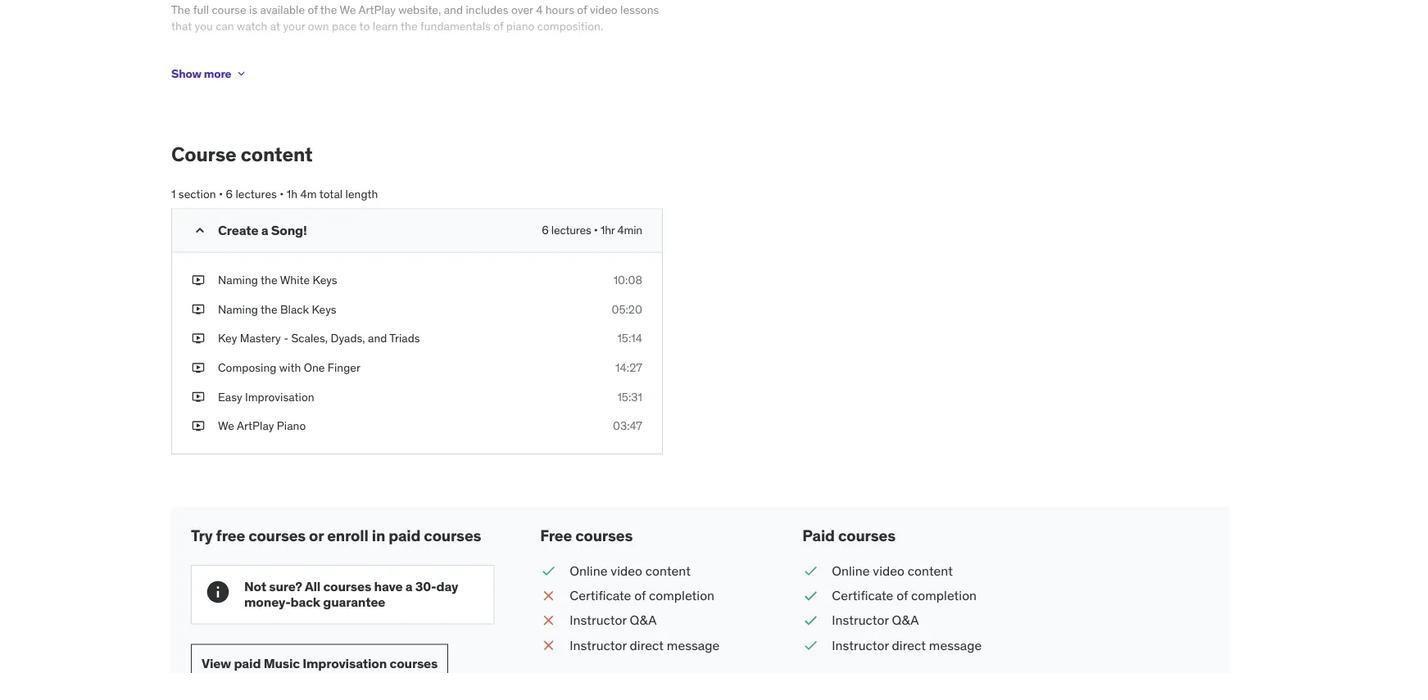 Task type: vqa. For each thing, say whether or not it's contained in the screenshot.


Task type: locate. For each thing, give the bounding box(es) containing it.
online for free
[[570, 563, 608, 579]]

at
[[270, 18, 280, 33]]

the
[[171, 2, 190, 17]]

paid right view
[[234, 655, 261, 672]]

1 horizontal spatial instructor q&a
[[832, 612, 919, 629]]

0 horizontal spatial q&a
[[630, 612, 657, 629]]

1 horizontal spatial q&a
[[892, 612, 919, 629]]

paid right in
[[389, 526, 421, 546]]

0 horizontal spatial •
[[219, 186, 223, 201]]

0 horizontal spatial we
[[218, 419, 234, 434]]

lectures
[[236, 186, 277, 201], [551, 223, 591, 238]]

q&a
[[630, 612, 657, 629], [892, 612, 919, 629]]

1 vertical spatial artplay
[[237, 419, 274, 434]]

1 direct from the left
[[630, 637, 664, 654]]

• left 1h 4m
[[280, 186, 284, 201]]

paid courses
[[803, 526, 896, 546]]

courses left "or"
[[248, 526, 306, 546]]

artplay up learn
[[359, 2, 396, 17]]

1 instructor direct message from the left
[[570, 637, 720, 654]]

xsmall image for we artplay piano
[[192, 418, 205, 434]]

try free courses or enroll in paid courses
[[191, 526, 481, 546]]

section
[[179, 186, 216, 201]]

1 section • 6 lectures • 1h 4m total length
[[171, 186, 378, 201]]

online for paid
[[832, 563, 870, 579]]

scales,
[[291, 331, 328, 346]]

1 online from the left
[[570, 563, 608, 579]]

courses right all
[[323, 579, 371, 595]]

online down free courses
[[570, 563, 608, 579]]

show more button
[[171, 57, 248, 90]]

naming the white keys
[[218, 273, 337, 288]]

1 vertical spatial small image
[[803, 637, 819, 655]]

video for paid courses
[[873, 563, 905, 579]]

total
[[319, 186, 343, 201]]

and up fundamentals
[[444, 2, 463, 17]]

the left the white
[[261, 273, 278, 288]]

paid
[[389, 526, 421, 546], [234, 655, 261, 672]]

0 horizontal spatial online
[[570, 563, 608, 579]]

0 vertical spatial naming
[[218, 273, 258, 288]]

1 xsmall image from the top
[[192, 360, 205, 376]]

0 horizontal spatial certificate
[[570, 588, 631, 604]]

naming the black keys
[[218, 302, 337, 317]]

keys right black
[[312, 302, 337, 317]]

includes
[[466, 2, 509, 17]]

0 horizontal spatial online video content
[[570, 563, 691, 579]]

online video content for free courses
[[570, 563, 691, 579]]

courses up day
[[424, 526, 481, 546]]

message for free courses
[[667, 637, 720, 654]]

composing
[[218, 360, 277, 375]]

2 message from the left
[[929, 637, 982, 654]]

1 vertical spatial naming
[[218, 302, 258, 317]]

certificate
[[570, 588, 631, 604], [832, 588, 894, 604]]

video down paid courses
[[873, 563, 905, 579]]

1 horizontal spatial instructor direct message
[[832, 637, 982, 654]]

0 vertical spatial xsmall image
[[192, 360, 205, 376]]

1 vertical spatial we
[[218, 419, 234, 434]]

2 online video content from the left
[[832, 563, 953, 579]]

video for free courses
[[611, 563, 643, 579]]

1 horizontal spatial certificate
[[832, 588, 894, 604]]

and inside the full course is available of the we artplay website, and includes over 4 hours of video lessons that you can watch at your own pace to learn the fundamentals of piano composition.
[[444, 2, 463, 17]]

lessons
[[621, 2, 659, 17]]

video left lessons
[[590, 2, 618, 17]]

a left song!
[[261, 222, 268, 239]]

2 q&a from the left
[[892, 612, 919, 629]]

lectures up create a song!
[[236, 186, 277, 201]]

1 vertical spatial 6
[[542, 223, 549, 238]]

xsmall image for easy improvisation
[[192, 389, 205, 405]]

white
[[280, 273, 310, 288]]

2 naming from the top
[[218, 302, 258, 317]]

6 lectures • 1hr 4min
[[542, 223, 643, 238]]

completion for paid courses
[[911, 588, 977, 604]]

•
[[219, 186, 223, 201], [280, 186, 284, 201], [594, 223, 598, 238]]

2 certificate of completion from the left
[[832, 588, 977, 604]]

2 direct from the left
[[892, 637, 926, 654]]

create
[[218, 222, 258, 239]]

certificate for paid
[[832, 588, 894, 604]]

that
[[171, 18, 192, 33]]

0 vertical spatial we
[[340, 2, 356, 17]]

xsmall image left key
[[192, 331, 205, 347]]

video down free courses
[[611, 563, 643, 579]]

free courses
[[540, 526, 633, 546]]

course
[[212, 2, 246, 17]]

certificate down paid courses
[[832, 588, 894, 604]]

1 horizontal spatial we
[[340, 2, 356, 17]]

1 horizontal spatial paid
[[389, 526, 421, 546]]

1 horizontal spatial online
[[832, 563, 870, 579]]

1 naming from the top
[[218, 273, 258, 288]]

0 vertical spatial artplay
[[359, 2, 396, 17]]

2 small image from the top
[[803, 637, 819, 655]]

xsmall image left naming the black keys
[[192, 302, 205, 318]]

small image
[[803, 587, 819, 605], [803, 637, 819, 655]]

online video content down paid courses
[[832, 563, 953, 579]]

xsmall image left naming the white keys
[[192, 273, 205, 289]]

naming up key
[[218, 302, 258, 317]]

or
[[309, 526, 324, 546]]

a left 30-
[[406, 579, 413, 595]]

2 xsmall image from the top
[[192, 418, 205, 434]]

0 horizontal spatial direct
[[630, 637, 664, 654]]

6 right section
[[226, 186, 233, 201]]

artplay
[[359, 2, 396, 17], [237, 419, 274, 434]]

small image for certificate
[[803, 587, 819, 605]]

naming
[[218, 273, 258, 288], [218, 302, 258, 317]]

0 horizontal spatial and
[[368, 331, 387, 346]]

1 certificate from the left
[[570, 588, 631, 604]]

we
[[340, 2, 356, 17], [218, 419, 234, 434]]

improvisation
[[245, 390, 314, 404], [303, 655, 387, 672]]

1 message from the left
[[667, 637, 720, 654]]

message for paid courses
[[929, 637, 982, 654]]

a
[[261, 222, 268, 239], [406, 579, 413, 595]]

keys for naming the white keys
[[313, 273, 337, 288]]

lectures left 1hr
[[551, 223, 591, 238]]

xsmall image left easy
[[192, 389, 205, 405]]

online
[[570, 563, 608, 579], [832, 563, 870, 579]]

1 instructor q&a from the left
[[570, 612, 657, 629]]

2 completion from the left
[[911, 588, 977, 604]]

instructor direct message
[[570, 637, 720, 654], [832, 637, 982, 654]]

all
[[305, 579, 321, 595]]

courses down 30-
[[390, 655, 438, 672]]

certificate of completion down free courses
[[570, 588, 715, 604]]

10:08
[[614, 273, 643, 288]]

0 horizontal spatial certificate of completion
[[570, 588, 715, 604]]

xsmall image
[[192, 360, 205, 376], [192, 418, 205, 434]]

we up pace
[[340, 2, 356, 17]]

6 left 1hr
[[542, 223, 549, 238]]

1 horizontal spatial certificate of completion
[[832, 588, 977, 604]]

0 horizontal spatial content
[[241, 142, 313, 167]]

xsmall image left we artplay piano
[[192, 418, 205, 434]]

small image
[[192, 223, 208, 239], [540, 562, 557, 581], [803, 562, 819, 581], [540, 587, 557, 605], [540, 612, 557, 630], [803, 612, 819, 630], [540, 637, 557, 655]]

piano
[[506, 18, 535, 33]]

key mastery - scales, dyads, and triads
[[218, 331, 420, 346]]

direct
[[630, 637, 664, 654], [892, 637, 926, 654]]

instructor q&a for paid courses
[[832, 612, 919, 629]]

0 vertical spatial a
[[261, 222, 268, 239]]

naming up naming the black keys
[[218, 273, 258, 288]]

xsmall image for key mastery - scales, dyads, and triads
[[192, 331, 205, 347]]

xsmall image left composing
[[192, 360, 205, 376]]

03:47
[[613, 419, 643, 434]]

certificate of completion
[[570, 588, 715, 604], [832, 588, 977, 604]]

fundamentals
[[421, 18, 491, 33]]

2 certificate from the left
[[832, 588, 894, 604]]

piano
[[277, 419, 306, 434]]

1 horizontal spatial lectures
[[551, 223, 591, 238]]

of
[[308, 2, 318, 17], [577, 2, 587, 17], [494, 18, 504, 33], [635, 588, 646, 604], [897, 588, 908, 604]]

is
[[249, 2, 258, 17]]

0 vertical spatial small image
[[803, 587, 819, 605]]

try
[[191, 526, 213, 546]]

0 horizontal spatial paid
[[234, 655, 261, 672]]

• right section
[[219, 186, 223, 201]]

1 completion from the left
[[649, 588, 715, 604]]

instructor direct message for paid courses
[[832, 637, 982, 654]]

show
[[171, 66, 201, 81]]

1 vertical spatial keys
[[312, 302, 337, 317]]

certificate down free courses
[[570, 588, 631, 604]]

1 vertical spatial a
[[406, 579, 413, 595]]

1 online video content from the left
[[570, 563, 691, 579]]

hours
[[546, 2, 575, 17]]

xsmall image right the more at the left of the page
[[235, 67, 248, 80]]

1 horizontal spatial completion
[[911, 588, 977, 604]]

content
[[241, 142, 313, 167], [646, 563, 691, 579], [908, 563, 953, 579]]

2 horizontal spatial content
[[908, 563, 953, 579]]

0 vertical spatial keys
[[313, 273, 337, 288]]

naming for naming the black keys
[[218, 302, 258, 317]]

more
[[204, 66, 231, 81]]

0 horizontal spatial a
[[261, 222, 268, 239]]

2 instructor direct message from the left
[[832, 637, 982, 654]]

1 horizontal spatial online video content
[[832, 563, 953, 579]]

black
[[280, 302, 309, 317]]

2 horizontal spatial •
[[594, 223, 598, 238]]

0 horizontal spatial 6
[[226, 186, 233, 201]]

1 horizontal spatial content
[[646, 563, 691, 579]]

one
[[304, 360, 325, 375]]

0 vertical spatial paid
[[389, 526, 421, 546]]

composing with one finger
[[218, 360, 361, 375]]

certificate of completion down paid courses
[[832, 588, 977, 604]]

0 horizontal spatial message
[[667, 637, 720, 654]]

length
[[346, 186, 378, 201]]

0 horizontal spatial lectures
[[236, 186, 277, 201]]

xsmall image
[[235, 67, 248, 80], [192, 273, 205, 289], [192, 302, 205, 318], [192, 331, 205, 347], [192, 389, 205, 405]]

own
[[308, 18, 329, 33]]

1 horizontal spatial artplay
[[359, 2, 396, 17]]

day
[[436, 579, 458, 595]]

message
[[667, 637, 720, 654], [929, 637, 982, 654]]

1 horizontal spatial a
[[406, 579, 413, 595]]

instructor q&a
[[570, 612, 657, 629], [832, 612, 919, 629]]

song!
[[271, 222, 307, 239]]

keys
[[313, 273, 337, 288], [312, 302, 337, 317]]

1 vertical spatial lectures
[[551, 223, 591, 238]]

0 horizontal spatial completion
[[649, 588, 715, 604]]

mastery
[[240, 331, 281, 346]]

courses
[[248, 526, 306, 546], [424, 526, 481, 546], [576, 526, 633, 546], [838, 526, 896, 546], [323, 579, 371, 595], [390, 655, 438, 672]]

1 horizontal spatial and
[[444, 2, 463, 17]]

keys right the white
[[313, 273, 337, 288]]

1 small image from the top
[[803, 587, 819, 605]]

view
[[202, 655, 231, 672]]

we down easy
[[218, 419, 234, 434]]

certificate for free
[[570, 588, 631, 604]]

create a song!
[[218, 222, 307, 239]]

online video content down free courses
[[570, 563, 691, 579]]

1 q&a from the left
[[630, 612, 657, 629]]

improvisation down guarantee
[[303, 655, 387, 672]]

1 certificate of completion from the left
[[570, 588, 715, 604]]

1 horizontal spatial direct
[[892, 637, 926, 654]]

1 horizontal spatial message
[[929, 637, 982, 654]]

• left 1hr
[[594, 223, 598, 238]]

money-
[[244, 594, 291, 611]]

full
[[193, 2, 209, 17]]

2 online from the left
[[832, 563, 870, 579]]

improvisation down composing with one finger
[[245, 390, 314, 404]]

0 horizontal spatial instructor direct message
[[570, 637, 720, 654]]

0 horizontal spatial artplay
[[237, 419, 274, 434]]

2 instructor q&a from the left
[[832, 612, 919, 629]]

0 vertical spatial and
[[444, 2, 463, 17]]

artplay down the easy improvisation
[[237, 419, 274, 434]]

0 horizontal spatial instructor q&a
[[570, 612, 657, 629]]

and left the triads
[[368, 331, 387, 346]]

online down paid courses
[[832, 563, 870, 579]]

1 vertical spatial xsmall image
[[192, 418, 205, 434]]

we inside the full course is available of the we artplay website, and includes over 4 hours of video lessons that you can watch at your own pace to learn the fundamentals of piano composition.
[[340, 2, 356, 17]]



Task type: describe. For each thing, give the bounding box(es) containing it.
not sure? all courses have a 30-day money-back guarantee
[[244, 579, 458, 611]]

the left black
[[261, 302, 278, 317]]

1 horizontal spatial 6
[[542, 223, 549, 238]]

composition.
[[538, 18, 603, 33]]

30-
[[415, 579, 436, 595]]

free
[[540, 526, 572, 546]]

content for paid courses
[[908, 563, 953, 579]]

enroll
[[327, 526, 369, 546]]

0 vertical spatial lectures
[[236, 186, 277, 201]]

xsmall image for composing with one finger
[[192, 360, 205, 376]]

available
[[260, 2, 305, 17]]

the down website,
[[401, 18, 418, 33]]

with
[[279, 360, 301, 375]]

have
[[374, 579, 403, 595]]

-
[[284, 331, 289, 346]]

q&a for free courses
[[630, 612, 657, 629]]

guarantee
[[323, 594, 385, 611]]

direct for free courses
[[630, 637, 664, 654]]

learn
[[373, 18, 398, 33]]

courses right free
[[576, 526, 633, 546]]

1 vertical spatial and
[[368, 331, 387, 346]]

• for 1
[[219, 186, 223, 201]]

the full course is available of the we artplay website, and includes over 4 hours of video lessons that you can watch at your own pace to learn the fundamentals of piano composition.
[[171, 2, 659, 33]]

naming for naming the white keys
[[218, 273, 258, 288]]

view paid music improvisation courses link
[[191, 644, 449, 674]]

finger
[[328, 360, 361, 375]]

free
[[216, 526, 245, 546]]

to
[[359, 18, 370, 33]]

certificate of completion for free courses
[[570, 588, 715, 604]]

can
[[216, 18, 234, 33]]

dyads,
[[331, 331, 365, 346]]

artplay inside the full course is available of the we artplay website, and includes over 4 hours of video lessons that you can watch at your own pace to learn the fundamentals of piano composition.
[[359, 2, 396, 17]]

1
[[171, 186, 176, 201]]

0 vertical spatial 6
[[226, 186, 233, 201]]

05:20
[[612, 302, 643, 317]]

1 vertical spatial improvisation
[[303, 655, 387, 672]]

easy improvisation
[[218, 390, 314, 404]]

website,
[[399, 2, 441, 17]]

video inside the full course is available of the we artplay website, and includes over 4 hours of video lessons that you can watch at your own pace to learn the fundamentals of piano composition.
[[590, 2, 618, 17]]

view paid music improvisation courses
[[202, 655, 438, 672]]

pace
[[332, 18, 357, 33]]

courses inside view paid music improvisation courses link
[[390, 655, 438, 672]]

0 vertical spatial improvisation
[[245, 390, 314, 404]]

course
[[171, 142, 237, 167]]

xsmall image for naming the white keys
[[192, 273, 205, 289]]

course content
[[171, 142, 313, 167]]

courses inside not sure? all courses have a 30-day money-back guarantee
[[323, 579, 371, 595]]

content for free courses
[[646, 563, 691, 579]]

instructor direct message for free courses
[[570, 637, 720, 654]]

xsmall image for naming the black keys
[[192, 302, 205, 318]]

show more
[[171, 66, 231, 81]]

1h 4m
[[287, 186, 317, 201]]

paid
[[803, 526, 835, 546]]

4min
[[618, 223, 643, 238]]

• for 6
[[594, 223, 598, 238]]

instructor q&a for free courses
[[570, 612, 657, 629]]

1hr
[[601, 223, 615, 238]]

not
[[244, 579, 266, 595]]

certificate of completion for paid courses
[[832, 588, 977, 604]]

easy
[[218, 390, 242, 404]]

completion for free courses
[[649, 588, 715, 604]]

watch
[[237, 18, 268, 33]]

sure?
[[269, 579, 302, 595]]

courses right paid
[[838, 526, 896, 546]]

small image for instructor
[[803, 637, 819, 655]]

music
[[264, 655, 300, 672]]

your
[[283, 18, 305, 33]]

15:31
[[618, 390, 643, 404]]

1 vertical spatial paid
[[234, 655, 261, 672]]

back
[[291, 594, 320, 611]]

14:27
[[616, 360, 643, 375]]

15:14
[[618, 331, 643, 346]]

over
[[511, 2, 533, 17]]

the up own
[[320, 2, 337, 17]]

1 horizontal spatial •
[[280, 186, 284, 201]]

xsmall image inside show more button
[[235, 67, 248, 80]]

a inside not sure? all courses have a 30-day money-back guarantee
[[406, 579, 413, 595]]

keys for naming the black keys
[[312, 302, 337, 317]]

4
[[536, 2, 543, 17]]

key
[[218, 331, 237, 346]]

q&a for paid courses
[[892, 612, 919, 629]]

online video content for paid courses
[[832, 563, 953, 579]]

you
[[195, 18, 213, 33]]

direct for paid courses
[[892, 637, 926, 654]]

triads
[[390, 331, 420, 346]]

we artplay piano
[[218, 419, 306, 434]]

in
[[372, 526, 385, 546]]



